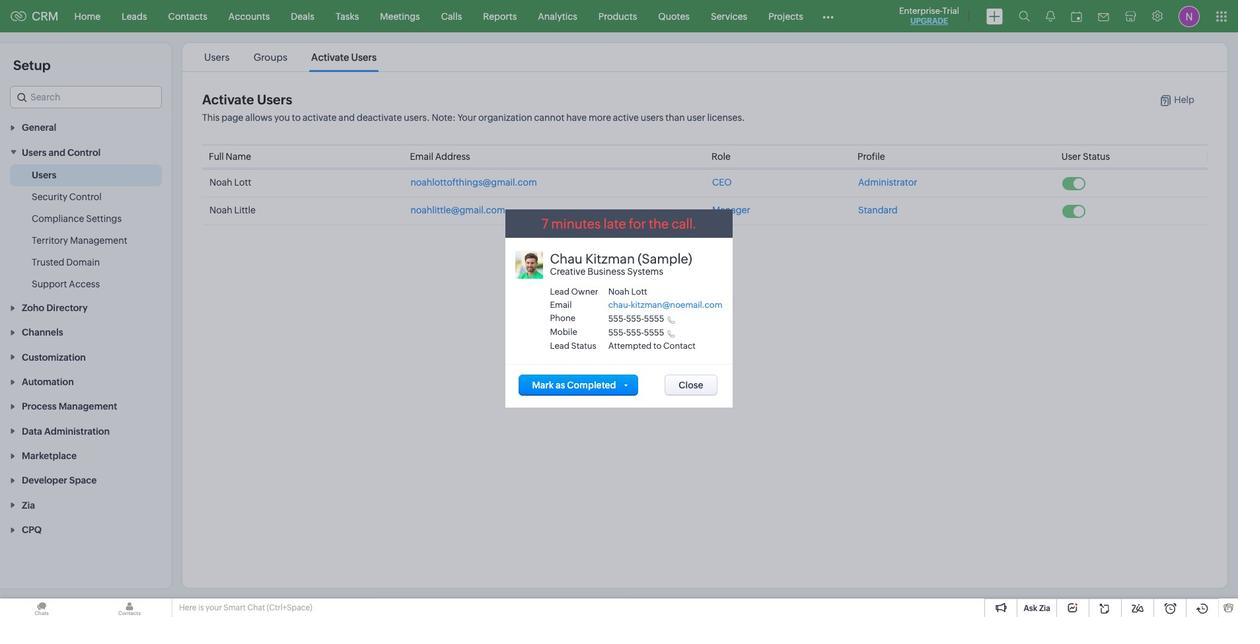 Task type: vqa. For each thing, say whether or not it's contained in the screenshot.
Products
yes



Task type: locate. For each thing, give the bounding box(es) containing it.
0 vertical spatial 555-555-5555
[[608, 314, 664, 324]]

status down mobile
[[571, 341, 597, 351]]

1 555-555-5555 from the top
[[608, 314, 664, 324]]

services link
[[700, 0, 758, 32]]

smart
[[224, 603, 246, 613]]

noah left the little
[[209, 205, 232, 215]]

support
[[32, 279, 67, 289]]

compliance
[[32, 213, 84, 224]]

licenses.
[[707, 112, 745, 123]]

products
[[599, 11, 637, 21]]

email left address
[[410, 151, 433, 162]]

None button
[[665, 375, 717, 396]]

support access link
[[32, 277, 100, 291]]

0 vertical spatial status
[[1083, 151, 1110, 162]]

0 vertical spatial lead
[[550, 287, 570, 297]]

ask zia
[[1024, 604, 1051, 613]]

users link for security control link in the top of the page
[[32, 168, 56, 182]]

0 horizontal spatial noah lott
[[209, 177, 251, 188]]

address
[[435, 151, 470, 162]]

control up security control
[[67, 147, 101, 158]]

1 vertical spatial lead
[[550, 341, 570, 351]]

555-555-5555 up attempted
[[608, 328, 664, 338]]

groups
[[254, 52, 287, 63]]

activate up page
[[202, 92, 254, 107]]

noah lott up chau-
[[608, 287, 647, 297]]

0 vertical spatial lott
[[234, 177, 251, 188]]

noah lott down the full name
[[209, 177, 251, 188]]

1 lead from the top
[[550, 287, 570, 297]]

projects
[[769, 11, 803, 21]]

555-555-5555
[[608, 314, 664, 324], [608, 328, 664, 338]]

noahlittle@gmail.com link
[[411, 205, 505, 215]]

0 horizontal spatial email
[[410, 151, 433, 162]]

have
[[566, 112, 587, 123]]

and
[[339, 112, 355, 123], [49, 147, 65, 158]]

minutes
[[551, 216, 601, 231]]

0 horizontal spatial activate
[[202, 92, 254, 107]]

0 vertical spatial activate
[[311, 52, 349, 63]]

users link down contacts
[[202, 52, 232, 63]]

deals link
[[280, 0, 325, 32]]

0 vertical spatial activate users
[[311, 52, 377, 63]]

0 horizontal spatial lott
[[234, 177, 251, 188]]

help link
[[1147, 94, 1195, 106]]

kitzman
[[585, 251, 635, 266]]

noah down full
[[209, 177, 232, 188]]

and up security
[[49, 147, 65, 158]]

calendar image
[[1071, 11, 1082, 21]]

users inside region
[[32, 170, 56, 180]]

1 vertical spatial users link
[[32, 168, 56, 182]]

chau
[[550, 251, 583, 266]]

and right activate
[[339, 112, 355, 123]]

user status
[[1062, 151, 1110, 162]]

0 vertical spatial email
[[410, 151, 433, 162]]

5555 down chau-kitzman@noemail.com
[[644, 314, 664, 324]]

1 vertical spatial noah
[[209, 205, 232, 215]]

2 lead from the top
[[550, 341, 570, 351]]

0 horizontal spatial activate users
[[202, 92, 292, 107]]

lott down "name"
[[234, 177, 251, 188]]

status right user
[[1083, 151, 1110, 162]]

555-
[[608, 314, 626, 324], [626, 314, 644, 324], [608, 328, 626, 338], [626, 328, 644, 338]]

user
[[687, 112, 705, 123]]

list
[[192, 43, 389, 71]]

chau-kitzman@noemail.com link
[[608, 300, 723, 310]]

5555 for mobile
[[644, 328, 664, 338]]

control inside region
[[69, 191, 102, 202]]

lead status
[[550, 341, 597, 351]]

your
[[206, 603, 222, 613]]

0 horizontal spatial status
[[571, 341, 597, 351]]

control up compliance settings
[[69, 191, 102, 202]]

2 555-555-5555 from the top
[[608, 328, 664, 338]]

1 vertical spatial 5555
[[644, 328, 664, 338]]

users link up security
[[32, 168, 56, 182]]

0 horizontal spatial and
[[49, 147, 65, 158]]

profile image
[[1179, 6, 1200, 27]]

0 vertical spatial 5555
[[644, 314, 664, 324]]

territory
[[32, 235, 68, 246]]

lead for lead status
[[550, 341, 570, 351]]

1 horizontal spatial activate users
[[311, 52, 377, 63]]

1 vertical spatial and
[[49, 147, 65, 158]]

lott
[[234, 177, 251, 188], [631, 287, 647, 297]]

trusted
[[32, 257, 64, 267]]

standard link
[[858, 205, 898, 215]]

users inside dropdown button
[[22, 147, 47, 158]]

quotes link
[[648, 0, 700, 32]]

555-555-5555 down chau-
[[608, 314, 664, 324]]

noah up chau-
[[608, 287, 630, 297]]

noah for noahlottofthings@gmail.com
[[209, 177, 232, 188]]

little
[[234, 205, 256, 215]]

1 horizontal spatial and
[[339, 112, 355, 123]]

more
[[589, 112, 611, 123]]

1 horizontal spatial users link
[[202, 52, 232, 63]]

page
[[222, 112, 243, 123]]

than
[[666, 112, 685, 123]]

is
[[198, 603, 204, 613]]

0 vertical spatial users link
[[202, 52, 232, 63]]

users
[[204, 52, 230, 63], [351, 52, 377, 63], [257, 92, 292, 107], [22, 147, 47, 158], [32, 170, 56, 180]]

for
[[629, 216, 646, 231]]

systems
[[627, 266, 663, 277]]

1 5555 from the top
[[644, 314, 664, 324]]

activate users up allows
[[202, 92, 292, 107]]

1 horizontal spatial email
[[550, 300, 572, 310]]

to left the contact
[[654, 341, 662, 351]]

1 vertical spatial to
[[654, 341, 662, 351]]

reports link
[[473, 0, 528, 32]]

enterprise-trial upgrade
[[899, 6, 959, 26]]

1 vertical spatial control
[[69, 191, 102, 202]]

late
[[604, 216, 626, 231]]

lead
[[550, 287, 570, 297], [550, 341, 570, 351]]

1 vertical spatial 555-555-5555
[[608, 328, 664, 338]]

calls link
[[431, 0, 473, 32]]

lead down creative
[[550, 287, 570, 297]]

meetings
[[380, 11, 420, 21]]

meetings link
[[370, 0, 431, 32]]

lott down the systems
[[631, 287, 647, 297]]

0 horizontal spatial users link
[[32, 168, 56, 182]]

profile element
[[1171, 0, 1208, 32]]

2 5555 from the top
[[644, 328, 664, 338]]

noah
[[209, 177, 232, 188], [209, 205, 232, 215], [608, 287, 630, 297]]

lead down mobile
[[550, 341, 570, 351]]

security
[[32, 191, 67, 202]]

1 vertical spatial activate
[[202, 92, 254, 107]]

here is your smart chat (ctrl+space)
[[179, 603, 312, 613]]

1 vertical spatial email
[[550, 300, 572, 310]]

email up phone
[[550, 300, 572, 310]]

territory management
[[32, 235, 127, 246]]

groups link
[[252, 52, 289, 63]]

0 horizontal spatial to
[[292, 112, 301, 123]]

(sample)
[[638, 251, 692, 266]]

5555 up attempted to contact
[[644, 328, 664, 338]]

1 horizontal spatial noah lott
[[608, 287, 647, 297]]

to
[[292, 112, 301, 123], [654, 341, 662, 351]]

activate users down tasks
[[311, 52, 377, 63]]

1 horizontal spatial activate
[[311, 52, 349, 63]]

analytics link
[[528, 0, 588, 32]]

activate
[[311, 52, 349, 63], [202, 92, 254, 107]]

email for email address
[[410, 151, 433, 162]]

1 horizontal spatial status
[[1083, 151, 1110, 162]]

0 vertical spatial and
[[339, 112, 355, 123]]

0 vertical spatial control
[[67, 147, 101, 158]]

activate users link
[[309, 52, 379, 63]]

activate down tasks
[[311, 52, 349, 63]]

support access
[[32, 279, 100, 289]]

0 vertical spatial to
[[292, 112, 301, 123]]

ceo
[[712, 177, 732, 188]]

status
[[1083, 151, 1110, 162], [571, 341, 597, 351]]

note:
[[432, 112, 456, 123]]

calls
[[441, 11, 462, 21]]

to right you
[[292, 112, 301, 123]]

users link
[[202, 52, 232, 63], [32, 168, 56, 182]]

owner
[[571, 287, 598, 297]]

1 vertical spatial status
[[571, 341, 597, 351]]

1 horizontal spatial lott
[[631, 287, 647, 297]]

555-555-5555 for phone
[[608, 314, 664, 324]]

role
[[712, 151, 731, 162]]

555-555-5555 for mobile
[[608, 328, 664, 338]]

0 vertical spatial noah
[[209, 177, 232, 188]]



Task type: describe. For each thing, give the bounding box(es) containing it.
zia
[[1039, 604, 1051, 613]]

contact
[[663, 341, 696, 351]]

chau kitzman (sample) creative business systems
[[550, 251, 692, 277]]

leads link
[[111, 0, 158, 32]]

organization
[[478, 112, 532, 123]]

quotes
[[658, 11, 690, 21]]

activate
[[303, 112, 337, 123]]

contacts image
[[88, 599, 171, 617]]

upgrade
[[911, 17, 948, 26]]

manager
[[712, 205, 750, 215]]

lead for lead owner
[[550, 287, 570, 297]]

deals
[[291, 11, 314, 21]]

contacts link
[[158, 0, 218, 32]]

users and control button
[[0, 140, 172, 164]]

noah for noahlittle@gmail.com
[[209, 205, 232, 215]]

projects link
[[758, 0, 814, 32]]

signals image
[[1046, 11, 1055, 22]]

help
[[1174, 94, 1195, 105]]

enterprise-
[[899, 6, 943, 16]]

tasks
[[336, 11, 359, 21]]

tasks link
[[325, 0, 370, 32]]

cannot
[[534, 112, 565, 123]]

security control link
[[32, 190, 102, 203]]

home
[[74, 11, 101, 21]]

trusted domain
[[32, 257, 100, 267]]

accounts link
[[218, 0, 280, 32]]

chat
[[247, 603, 265, 613]]

deactivate
[[357, 112, 402, 123]]

attempted to contact
[[608, 341, 696, 351]]

completed
[[567, 380, 616, 391]]

crm
[[32, 9, 59, 23]]

analytics
[[538, 11, 577, 21]]

noahlottofthings@gmail.com
[[411, 177, 537, 188]]

accounts
[[229, 11, 270, 21]]

crm link
[[11, 9, 59, 23]]

and inside dropdown button
[[49, 147, 65, 158]]

7
[[542, 216, 549, 231]]

5555 for phone
[[644, 314, 664, 324]]

contacts
[[168, 11, 207, 21]]

ask
[[1024, 604, 1038, 613]]

1 vertical spatial activate users
[[202, 92, 292, 107]]

standard
[[858, 205, 898, 215]]

lead owner
[[550, 287, 598, 297]]

your
[[458, 112, 477, 123]]

active
[[613, 112, 639, 123]]

home link
[[64, 0, 111, 32]]

activate users inside list
[[311, 52, 377, 63]]

call.
[[672, 216, 697, 231]]

here
[[179, 603, 197, 613]]

mobile
[[550, 327, 577, 337]]

as
[[556, 380, 565, 391]]

ceo link
[[712, 177, 732, 188]]

2 vertical spatial noah
[[608, 287, 630, 297]]

leads
[[122, 11, 147, 21]]

chats image
[[0, 599, 83, 617]]

administrator
[[858, 177, 917, 188]]

1 vertical spatial noah lott
[[608, 287, 647, 297]]

trial
[[943, 6, 959, 16]]

security control
[[32, 191, 102, 202]]

manager link
[[712, 205, 750, 215]]

full
[[209, 151, 224, 162]]

users
[[641, 112, 664, 123]]

1 horizontal spatial to
[[654, 341, 662, 351]]

users link for groups link
[[202, 52, 232, 63]]

compliance settings
[[32, 213, 122, 224]]

reports
[[483, 11, 517, 21]]

chau-
[[608, 300, 631, 310]]

this page allows you to activate and deactivate users. note: your organization cannot have more active users than user licenses.
[[202, 112, 745, 123]]

business
[[588, 266, 625, 277]]

1 vertical spatial lott
[[631, 287, 647, 297]]

chau kitzman (sample) link
[[550, 251, 715, 266]]

create menu image
[[987, 8, 1003, 24]]

users and control region
[[0, 164, 172, 295]]

noahlittle@gmail.com
[[411, 205, 505, 215]]

creative
[[550, 266, 586, 277]]

users.
[[404, 112, 430, 123]]

the
[[649, 216, 669, 231]]

email for email
[[550, 300, 572, 310]]

chau-kitzman@noemail.com
[[608, 300, 723, 310]]

kitzman@noemail.com
[[631, 300, 723, 310]]

services
[[711, 11, 748, 21]]

control inside dropdown button
[[67, 147, 101, 158]]

settings
[[86, 213, 122, 224]]

signals element
[[1038, 0, 1063, 32]]

mark as completed
[[532, 380, 616, 391]]

user
[[1062, 151, 1081, 162]]

territory management link
[[32, 234, 127, 247]]

0 vertical spatial noah lott
[[209, 177, 251, 188]]

create menu element
[[979, 0, 1011, 32]]

status for lead status
[[571, 341, 597, 351]]

status for user status
[[1083, 151, 1110, 162]]

administrator link
[[858, 177, 917, 188]]

this
[[202, 112, 220, 123]]

list containing users
[[192, 43, 389, 71]]



